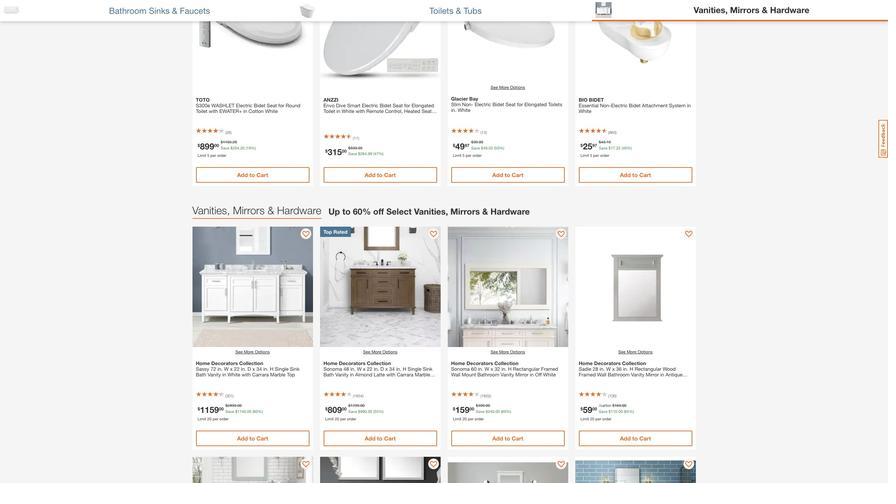 Task type: locate. For each thing, give the bounding box(es) containing it.
add down "240"
[[493, 436, 503, 442]]

carrara
[[252, 372, 269, 378], [397, 372, 414, 378]]

2 horizontal spatial 22
[[617, 146, 621, 150]]

0 horizontal spatial elongated
[[412, 103, 434, 109]]

s300e washlet electric bidet seat for round toilet with ewater+ in cotton white image
[[192, 0, 313, 83]]

1 horizontal spatial framed
[[579, 372, 596, 378]]

bidet left attachment
[[629, 103, 641, 109]]

2 h from the left
[[403, 366, 407, 372]]

save down 399
[[476, 410, 485, 414]]

2 sonoma from the left
[[451, 366, 470, 372]]

w left the 32
[[485, 366, 489, 372]]

sink for top
[[290, 366, 300, 372]]

2 vanity from the left
[[335, 372, 349, 378]]

mirrors
[[730, 5, 760, 15], [233, 204, 265, 217], [451, 207, 480, 217]]

seat
[[506, 101, 516, 107], [267, 103, 277, 109], [393, 103, 403, 109], [422, 108, 432, 114]]

( 26 )
[[225, 130, 232, 135]]

white down glacier
[[458, 107, 471, 113]]

to
[[250, 172, 255, 178], [377, 172, 383, 178], [505, 172, 510, 178], [633, 172, 638, 178], [343, 207, 351, 217], [250, 436, 255, 442], [377, 436, 383, 442], [505, 436, 510, 442], [633, 436, 638, 442]]

5 inside $ 25 97 $ 43 . 19 save $ 17 . 22 ( 40 %) limit 5 per order
[[590, 153, 593, 158]]

save inside $ 59 00 /carton $ 169 . 00 save $ 110 . 00 ( 65 %) limit 20 per order
[[599, 410, 608, 414]]

see for 1159
[[235, 350, 243, 355]]

00 inside $ 899 00 $ 1103 . 20 save $ 204 . 20 ( 19 %) limit 5 per order
[[214, 143, 219, 148]]

limit for 899
[[198, 153, 206, 158]]

5 inside $ 899 00 $ 1103 . 20 save $ 204 . 20 ( 19 %) limit 5 per order
[[207, 153, 209, 158]]

1 97 from the left
[[465, 143, 470, 148]]

1 horizontal spatial carrara
[[397, 372, 414, 378]]

1 horizontal spatial vanities, mirrors & hardware
[[694, 5, 810, 15]]

in
[[687, 103, 691, 109], [243, 108, 247, 114], [337, 108, 340, 114], [222, 372, 226, 378], [350, 372, 354, 378], [530, 372, 534, 378], [661, 372, 665, 378]]

1 horizontal spatial hardware
[[491, 207, 530, 217]]

%) inside $ 159 00 $ 399 . 00 save $ 240 . 00 ( 60 %) limit 20 per order
[[507, 410, 511, 414]]

( 860 )
[[608, 130, 617, 135]]

single for carrara
[[408, 366, 422, 372]]

see more options for 59
[[619, 350, 653, 355]]

rectangular
[[513, 366, 540, 372], [635, 366, 662, 372]]

1 horizontal spatial 19
[[607, 140, 611, 144]]

display image for the sadie 28 in. w x 36 in. h rectangular wood framed wall bathroom vanity mirror in antique light cyan image
[[685, 231, 693, 238]]

see more options link up home decorators collection sassy 72 in. w x 22 in. d x 34 in. h single sink bath vanity in white with carrara marble top
[[235, 349, 270, 356]]

order for 159
[[475, 417, 484, 422]]

1 horizontal spatial sink
[[423, 366, 433, 372]]

options for 159
[[510, 350, 525, 355]]

decorators
[[211, 361, 238, 367], [339, 361, 366, 367], [467, 361, 493, 367], [594, 361, 621, 367]]

home inside home decorators collection sadie 28 in. w x 36 in. h rectangular wood framed wall bathroom vanity mirror in antique light cyan
[[579, 361, 593, 367]]

per inside $ 809 00 $ 1799 . 00 save $ 990 . 00 ( 55 %) limit 20 per order
[[340, 417, 346, 422]]

%) for 49
[[500, 146, 505, 150]]

1 sonoma from the left
[[324, 366, 342, 372]]

add for add to cart button underneath 65 at the bottom of page
[[620, 436, 631, 442]]

2 horizontal spatial for
[[517, 101, 523, 107]]

limit for 49
[[453, 153, 462, 158]]

204
[[233, 146, 239, 150]]

wall left "mount"
[[451, 372, 461, 378]]

899
[[200, 141, 214, 151]]

see more options link for 1159
[[235, 349, 270, 356]]

0 horizontal spatial sonoma
[[324, 366, 342, 372]]

%)
[[251, 146, 256, 150], [500, 146, 505, 150], [627, 146, 632, 150], [379, 151, 384, 156], [258, 410, 263, 414], [379, 410, 384, 414], [507, 410, 511, 414], [629, 410, 634, 414]]

1 horizontal spatial 34
[[389, 366, 395, 372]]

white right the cotton
[[265, 108, 278, 114]]

display image for the caville 42 in. w x 22 in. d x 34 in. h single sink bath vanity in sage green with carrara marble top image
[[302, 462, 309, 469]]

55
[[374, 410, 379, 414]]

1 decorators from the left
[[211, 361, 238, 367]]

options up 'home decorators collection sonoma 48 in. w x 22 in. d x 34 in. h single sink bath vanity in almond latte with carrara marble top'
[[383, 350, 398, 355]]

deodorizer
[[333, 114, 358, 120]]

0 horizontal spatial non-
[[462, 101, 474, 107]]

34 inside 'home decorators collection sonoma 48 in. w x 22 in. d x 34 in. h single sink bath vanity in almond latte with carrara marble top'
[[389, 366, 395, 372]]

( right 990
[[373, 410, 374, 414]]

per inside $ 899 00 $ 1103 . 20 save $ 204 . 20 ( 19 %) limit 5 per order
[[211, 153, 216, 158]]

add down 40
[[620, 172, 631, 178]]

4 collection from the left
[[622, 361, 646, 367]]

110
[[611, 410, 618, 414]]

framed
[[541, 366, 558, 372], [579, 372, 596, 378]]

carrara inside home decorators collection sassy 72 in. w x 22 in. d x 34 in. h single sink bath vanity in white with carrara marble top
[[252, 372, 269, 378]]

electric for 315
[[362, 103, 378, 109]]

97 for 25
[[593, 143, 597, 148]]

2 horizontal spatial 60
[[502, 410, 507, 414]]

3 h from the left
[[508, 366, 512, 372]]

00 down ( 13 )
[[479, 140, 483, 144]]

options up home decorators collection sassy 72 in. w x 22 in. d x 34 in. h single sink bath vanity in white with carrara marble top
[[255, 350, 270, 355]]

sadie 28 in. w x 36 in. h rectangular wood framed wall bathroom vanity mirror in antique light cyan image
[[575, 227, 696, 348]]

00 right "240"
[[496, 410, 500, 414]]

mirror left off on the right bottom of the page
[[516, 372, 529, 378]]

h inside home decorators collection sonoma 60 in. w x 32 in. h rectangular framed wall mount bathroom vanity mirror in off white
[[508, 366, 512, 372]]

w inside home decorators collection sadie 28 in. w x 36 in. h rectangular wood framed wall bathroom vanity mirror in antique light cyan
[[607, 366, 611, 372]]

bathroom for 59
[[608, 372, 630, 378]]

2 decorators from the left
[[339, 361, 366, 367]]

0 horizontal spatial mirror
[[516, 372, 529, 378]]

limit for 159
[[453, 417, 462, 422]]

3 home from the left
[[451, 361, 465, 367]]

non-
[[462, 101, 474, 107], [600, 103, 611, 109]]

white inside anzzi envo dive smart electric bidet seat for elongated toilet in white with remote control, heated seat and deodorizer
[[342, 108, 355, 114]]

2 horizontal spatial 5
[[590, 153, 593, 158]]

) for 315
[[358, 136, 359, 140]]

315
[[328, 147, 342, 157]]

electric right smart
[[362, 103, 378, 109]]

limit inside $ 25 97 $ 43 . 19 save $ 17 . 22 ( 40 %) limit 5 per order
[[581, 153, 589, 158]]

save inside $ 899 00 $ 1103 . 20 save $ 204 . 20 ( 19 %) limit 5 per order
[[221, 146, 230, 150]]

1 horizontal spatial d
[[381, 366, 384, 372]]

25
[[583, 141, 593, 151]]

decorators for 1159
[[211, 361, 238, 367]]

save for 315
[[349, 151, 357, 156]]

seat inside toto s300e washlet electric bidet seat for round toilet with ewater+ in cotton white
[[267, 103, 277, 109]]

order inside "$ 49 97 $ 99 . 00 save $ 49 . 03 ( 50 %) limit 5 per order"
[[473, 153, 482, 158]]

save inside "$ 49 97 $ 99 . 00 save $ 49 . 03 ( 50 %) limit 5 per order"
[[471, 146, 480, 150]]

1 horizontal spatial mirror
[[646, 372, 659, 378]]

to for add to cart button below the 55
[[377, 436, 383, 442]]

w left 36
[[607, 366, 611, 372]]

with inside toto s300e washlet electric bidet seat for round toilet with ewater+ in cotton white
[[209, 108, 218, 114]]

sturgess 43 in. w x 22 in. d x 35 in. h single sink freestanding bath vanity in gray with carrara marble top image
[[575, 458, 696, 484]]

in inside the 'bio bidet essential non-electric bidet attachment system in white'
[[687, 103, 691, 109]]

collection inside home decorators collection sassy 72 in. w x 22 in. d x 34 in. h single sink bath vanity in white with carrara marble top
[[239, 361, 263, 367]]

for inside the glacier bay slim non- electric bidet seat for elongated toilets in. white
[[517, 101, 523, 107]]

see up home decorators collection sassy 72 in. w x 22 in. d x 34 in. h single sink bath vanity in white with carrara marble top
[[235, 350, 243, 355]]

0 horizontal spatial 5
[[207, 153, 209, 158]]

22 for home decorators collection sonoma 48 in. w x 22 in. d x 34 in. h single sink bath vanity in almond latte with carrara marble top
[[367, 366, 373, 372]]

antique
[[666, 372, 683, 378]]

d inside home decorators collection sassy 72 in. w x 22 in. d x 34 in. h single sink bath vanity in white with carrara marble top
[[248, 366, 251, 372]]

to for add to cart button under 1740
[[250, 436, 255, 442]]

collection
[[239, 361, 263, 367], [367, 361, 391, 367], [495, 361, 519, 367], [622, 361, 646, 367]]

) for 49
[[486, 130, 487, 135]]

w for 59
[[607, 366, 611, 372]]

5
[[207, 153, 209, 158], [463, 153, 465, 158], [590, 153, 593, 158]]

bathroom sinks & faucets
[[109, 5, 210, 15]]

see more options up 'home decorators collection sonoma 48 in. w x 22 in. d x 34 in. h single sink bath vanity in almond latte with carrara marble top'
[[363, 350, 398, 355]]

cart for add to cart button underneath 65 at the bottom of page
[[640, 436, 651, 442]]

save inside $ 809 00 $ 1799 . 00 save $ 990 . 00 ( 55 %) limit 20 per order
[[349, 410, 357, 414]]

5 x from the left
[[491, 366, 493, 372]]

2 single from the left
[[408, 366, 422, 372]]

decorators inside home decorators collection sonoma 60 in. w x 32 in. h rectangular framed wall mount bathroom vanity mirror in off white
[[467, 361, 493, 367]]

20 up 204
[[233, 140, 237, 144]]

x inside home decorators collection sonoma 60 in. w x 32 in. h rectangular framed wall mount bathroom vanity mirror in off white
[[491, 366, 493, 372]]

order for 1159
[[220, 417, 229, 422]]

add for add to cart button below 50
[[493, 172, 503, 178]]

collection for 1159
[[239, 361, 263, 367]]

60
[[471, 366, 477, 372], [254, 410, 258, 414], [502, 410, 507, 414]]

see more options link for 59
[[619, 349, 653, 356]]

1 horizontal spatial toilets
[[548, 101, 563, 107]]

to for add to cart button on top of hamilton 49 in. w x 22 in. d x 35 in. h single sink freestanding bath vanity in ivory with gray granite top image at the right bottom of the page
[[505, 436, 510, 442]]

limit inside $ 159 00 $ 399 . 00 save $ 240 . 00 ( 60 %) limit 20 per order
[[453, 417, 462, 422]]

bath inside 'home decorators collection sonoma 48 in. w x 22 in. d x 34 in. h single sink bath vanity in almond latte with carrara marble top'
[[324, 372, 334, 378]]

per for 809
[[340, 417, 346, 422]]

1 w from the left
[[224, 366, 229, 372]]

bidet inside anzzi envo dive smart electric bidet seat for elongated toilet in white with remote control, heated seat and deodorizer
[[380, 103, 392, 109]]

toilet
[[196, 108, 208, 114], [324, 108, 335, 114]]

decorators for 59
[[594, 361, 621, 367]]

bathroom right "mount"
[[478, 372, 500, 378]]

22 left latte
[[367, 366, 373, 372]]

cart for add to cart button below 40
[[640, 172, 651, 178]]

add to cart button down 47 at the left top of page
[[324, 167, 437, 183]]

( inside '$ 1159 00 $ 2899 . 00 save $ 1740 . 00 ( 60 %) limit 20 per order'
[[253, 410, 254, 414]]

1 horizontal spatial 5
[[463, 153, 465, 158]]

in left off on the right bottom of the page
[[530, 372, 534, 378]]

159
[[456, 405, 470, 415]]

1 horizontal spatial elongated
[[525, 101, 547, 107]]

$ 25 97 $ 43 . 19 save $ 17 . 22 ( 40 %) limit 5 per order
[[581, 140, 632, 158]]

toilets left bio
[[548, 101, 563, 107]]

2 d from the left
[[381, 366, 384, 372]]

in right 48
[[350, 372, 354, 378]]

save inside $ 159 00 $ 399 . 00 save $ 240 . 00 ( 60 %) limit 20 per order
[[476, 410, 485, 414]]

decorators right 'sassy'
[[211, 361, 238, 367]]

non- inside the 'bio bidet essential non-electric bidet attachment system in white'
[[600, 103, 611, 109]]

mount
[[462, 372, 476, 378]]

bidet inside toto s300e washlet electric bidet seat for round toilet with ewater+ in cotton white
[[254, 103, 266, 109]]

%) inside "$ 49 97 $ 99 . 00 save $ 49 . 03 ( 50 %) limit 5 per order"
[[500, 146, 505, 150]]

2 wall from the left
[[597, 372, 607, 378]]

control,
[[385, 108, 403, 114]]

bidet
[[589, 97, 604, 103]]

1 mirror from the left
[[516, 372, 529, 378]]

2 carrara from the left
[[397, 372, 414, 378]]

cotton
[[249, 108, 264, 114]]

1 horizontal spatial wall
[[597, 372, 607, 378]]

rectangular for 59
[[635, 366, 662, 372]]

49
[[456, 141, 465, 151], [483, 146, 488, 150]]

in. inside the glacier bay slim non- electric bidet seat for elongated toilets in. white
[[451, 107, 457, 113]]

home
[[196, 361, 210, 367], [324, 361, 338, 367], [451, 361, 465, 367], [579, 361, 593, 367]]

sonoma inside 'home decorators collection sonoma 48 in. w x 22 in. d x 34 in. h single sink bath vanity in almond latte with carrara marble top'
[[324, 366, 342, 372]]

add down the 55
[[365, 436, 376, 442]]

2 marble from the left
[[415, 372, 430, 378]]

vanities, inside button
[[694, 5, 728, 15]]

limit inside $ 899 00 $ 1103 . 20 save $ 204 . 20 ( 19 %) limit 5 per order
[[198, 153, 206, 158]]

1 home from the left
[[196, 361, 210, 367]]

vanities, mirrors & hardware image
[[596, 2, 612, 18]]

( right 1740
[[253, 410, 254, 414]]

w
[[224, 366, 229, 372], [357, 366, 362, 372], [485, 366, 489, 372], [607, 366, 611, 372]]

1 x from the left
[[230, 366, 233, 372]]

34 for with
[[389, 366, 395, 372]]

00
[[479, 140, 483, 144], [214, 143, 219, 148], [342, 148, 347, 154], [238, 404, 242, 408], [360, 404, 365, 408], [486, 404, 490, 408], [622, 404, 627, 408], [219, 407, 224, 412], [342, 407, 347, 412], [470, 407, 474, 412], [593, 407, 597, 412], [247, 410, 252, 414], [368, 410, 372, 414], [496, 410, 500, 414], [619, 410, 623, 414]]

1 horizontal spatial toilet
[[324, 108, 335, 114]]

( right 17
[[622, 146, 623, 150]]

add down 50
[[493, 172, 503, 178]]

2 w from the left
[[357, 366, 362, 372]]

add down 65 at the bottom of page
[[620, 436, 631, 442]]

4 w from the left
[[607, 366, 611, 372]]

1 horizontal spatial 60
[[471, 366, 477, 372]]

( 1802 )
[[481, 394, 491, 399]]

per
[[211, 153, 216, 158], [466, 153, 472, 158], [594, 153, 599, 158], [213, 417, 218, 422], [340, 417, 346, 422], [468, 417, 474, 422], [596, 417, 601, 422]]

%) inside $ 899 00 $ 1103 . 20 save $ 204 . 20 ( 19 %) limit 5 per order
[[251, 146, 256, 150]]

0 horizontal spatial single
[[275, 366, 289, 372]]

2 vertical spatial 99
[[368, 151, 372, 156]]

3 decorators from the left
[[467, 361, 493, 367]]

home for 1159
[[196, 361, 210, 367]]

add
[[237, 172, 248, 178], [365, 172, 376, 178], [493, 172, 503, 178], [620, 172, 631, 178], [237, 436, 248, 442], [365, 436, 376, 442], [493, 436, 503, 442], [620, 436, 631, 442]]

0 horizontal spatial for
[[278, 103, 284, 109]]

2 rectangular from the left
[[635, 366, 662, 372]]

anzzi envo dive smart electric bidet seat for elongated toilet in white with remote control, heated seat and deodorizer
[[324, 97, 434, 120]]

latte
[[374, 372, 385, 378]]

in right the 72
[[222, 372, 226, 378]]

1 bath from the left
[[196, 372, 206, 378]]

1 horizontal spatial 97
[[593, 143, 597, 148]]

bath inside home decorators collection sassy 72 in. w x 22 in. d x 34 in. h single sink bath vanity in white with carrara marble top
[[196, 372, 206, 378]]

bidet for 315
[[380, 103, 392, 109]]

in right envo
[[337, 108, 340, 114]]

2 97 from the left
[[593, 143, 597, 148]]

add to cart down the 55
[[365, 436, 396, 442]]

vanities, mirrors & hardware
[[694, 5, 810, 15], [192, 204, 322, 217]]

add down 1740
[[237, 436, 248, 442]]

bidet
[[493, 101, 504, 107], [254, 103, 266, 109], [380, 103, 392, 109], [629, 103, 641, 109]]

0 horizontal spatial marble
[[270, 372, 286, 378]]

0 horizontal spatial bath
[[196, 372, 206, 378]]

1 single from the left
[[275, 366, 289, 372]]

2 bath from the left
[[324, 372, 334, 378]]

elongated inside the glacier bay slim non- electric bidet seat for elongated toilets in. white
[[525, 101, 547, 107]]

add to cart down 47 at the left top of page
[[365, 172, 396, 178]]

%) right 17
[[627, 146, 632, 150]]

see more options link
[[491, 84, 525, 91], [235, 349, 270, 356], [363, 349, 398, 356], [491, 349, 525, 356], [619, 349, 653, 356]]

options up home decorators collection sonoma 60 in. w x 32 in. h rectangular framed wall mount bathroom vanity mirror in off white
[[510, 350, 525, 355]]

1 horizontal spatial rectangular
[[635, 366, 662, 372]]

feedback link image
[[879, 120, 889, 158]]

2 horizontal spatial mirrors
[[730, 5, 760, 15]]

1 vertical spatial toilets
[[548, 101, 563, 107]]

3 vanity from the left
[[501, 372, 514, 378]]

00 up 990
[[360, 404, 365, 408]]

4 decorators from the left
[[594, 361, 621, 367]]

4 x from the left
[[385, 366, 388, 372]]

20 inside $ 159 00 $ 399 . 00 save $ 240 . 00 ( 60 %) limit 20 per order
[[463, 417, 467, 422]]

2 horizontal spatial 99
[[474, 140, 478, 144]]

x
[[230, 366, 233, 372], [253, 366, 255, 372], [363, 366, 366, 372], [385, 366, 388, 372], [491, 366, 493, 372], [613, 366, 615, 372]]

for for 315
[[404, 103, 410, 109]]

bidet right ewater+
[[254, 103, 266, 109]]

0 horizontal spatial 22
[[234, 366, 240, 372]]

sonoma 60 in. w x 32 in. h rectangular framed wall mount bathroom vanity mirror in off white image
[[448, 227, 568, 348]]

sink for marble
[[423, 366, 433, 372]]

20 down 1159
[[207, 417, 212, 422]]

in right system
[[687, 103, 691, 109]]

limit inside "$ 49 97 $ 99 . 00 save $ 49 . 03 ( 50 %) limit 5 per order"
[[453, 153, 462, 158]]

see more options up the glacier bay slim non- electric bidet seat for elongated toilets in. white
[[491, 85, 525, 90]]

order for 899
[[217, 153, 227, 158]]

20 inside '$ 1159 00 $ 2899 . 00 save $ 1740 . 00 ( 60 %) limit 20 per order'
[[207, 417, 212, 422]]

for inside anzzi envo dive smart electric bidet seat for elongated toilet in white with remote control, heated seat and deodorizer
[[404, 103, 410, 109]]

add to cart down 65 at the bottom of page
[[620, 436, 651, 442]]

1 d from the left
[[248, 366, 251, 372]]

2 horizontal spatial bathroom
[[608, 372, 630, 378]]

0 horizontal spatial carrara
[[252, 372, 269, 378]]

20 down 59 on the bottom of page
[[590, 417, 595, 422]]

00 left 599
[[342, 148, 347, 154]]

save for 1159
[[226, 410, 234, 414]]

0 vertical spatial vanities, mirrors & hardware
[[694, 5, 810, 15]]

1 marble from the left
[[270, 372, 286, 378]]

add for add to cart button underneath 47 at the left top of page
[[365, 172, 376, 178]]

elongated inside anzzi envo dive smart electric bidet seat for elongated toilet in white with remote control, heated seat and deodorizer
[[412, 103, 434, 109]]

1 horizontal spatial sonoma
[[451, 366, 470, 372]]

19 right 43
[[607, 140, 611, 144]]

save down 599
[[349, 151, 357, 156]]

bathroom
[[109, 5, 147, 15], [478, 372, 500, 378], [608, 372, 630, 378]]

2 collection from the left
[[367, 361, 391, 367]]

3 5 from the left
[[590, 153, 593, 158]]

( right 204
[[246, 146, 247, 150]]

in left the cotton
[[243, 108, 247, 114]]

%) inside '$ 1159 00 $ 2899 . 00 save $ 1740 . 00 ( 60 %) limit 20 per order'
[[258, 410, 263, 414]]

1 34 from the left
[[256, 366, 262, 372]]

x inside home decorators collection sadie 28 in. w x 36 in. h rectangular wood framed wall bathroom vanity mirror in antique light cyan
[[613, 366, 615, 372]]

slim non- electric bidet seat for elongated toilets in. white image
[[448, 0, 568, 83]]

1 horizontal spatial non-
[[600, 103, 611, 109]]

0 horizontal spatial bathroom
[[109, 5, 147, 15]]

0 horizontal spatial toilet
[[196, 108, 208, 114]]

more up home decorators collection sonoma 60 in. w x 32 in. h rectangular framed wall mount bathroom vanity mirror in off white
[[499, 350, 509, 355]]

order inside '$ 1159 00 $ 2899 . 00 save $ 1740 . 00 ( 60 %) limit 20 per order'
[[220, 417, 229, 422]]

see more options for 159
[[491, 350, 525, 355]]

smart
[[347, 103, 361, 109]]

collection inside home decorators collection sadie 28 in. w x 36 in. h rectangular wood framed wall bathroom vanity mirror in antique light cyan
[[622, 361, 646, 367]]

/carton
[[599, 404, 612, 408]]

2 mirror from the left
[[646, 372, 659, 378]]

order down 13
[[473, 153, 482, 158]]

display image for hamilton 49 in. w x 22 in. d x 35 in. h single sink freestanding bath vanity in ivory with gray granite top image at the right bottom of the page
[[558, 462, 565, 469]]

0 vertical spatial 99
[[474, 140, 478, 144]]

with inside home decorators collection sassy 72 in. w x 22 in. d x 34 in. h single sink bath vanity in white with carrara marble top
[[242, 372, 251, 378]]

2 sink from the left
[[423, 366, 433, 372]]

1 horizontal spatial bath
[[324, 372, 334, 378]]

0 horizontal spatial d
[[248, 366, 251, 372]]

limit for 1159
[[198, 417, 206, 422]]

toilets & tubs image
[[300, 3, 316, 19]]

1 carrara from the left
[[252, 372, 269, 378]]

0 horizontal spatial vanities, mirrors & hardware
[[192, 204, 322, 217]]

bathroom for 159
[[478, 372, 500, 378]]

w right 48
[[357, 366, 362, 372]]

0 horizontal spatial 19
[[247, 146, 251, 150]]

2 toilet from the left
[[324, 108, 335, 114]]

single
[[275, 366, 289, 372], [408, 366, 422, 372]]

per inside $ 159 00 $ 399 . 00 save $ 240 . 00 ( 60 %) limit 20 per order
[[468, 417, 474, 422]]

3 collection from the left
[[495, 361, 519, 367]]

bidet inside the glacier bay slim non- electric bidet seat for elongated toilets in. white
[[493, 101, 504, 107]]

00 right 399
[[486, 404, 490, 408]]

collection inside home decorators collection sonoma 60 in. w x 32 in. h rectangular framed wall mount bathroom vanity mirror in off white
[[495, 361, 519, 367]]

34
[[256, 366, 262, 372], [389, 366, 395, 372]]

$
[[221, 140, 223, 144], [471, 140, 474, 144], [599, 140, 601, 144], [198, 143, 200, 148], [453, 143, 456, 148], [581, 143, 583, 148], [231, 146, 233, 150], [349, 146, 351, 150], [481, 146, 483, 150], [609, 146, 611, 150], [325, 148, 328, 154], [358, 151, 360, 156], [226, 404, 228, 408], [349, 404, 351, 408], [476, 404, 478, 408], [613, 404, 615, 408], [198, 407, 200, 412], [325, 407, 328, 412], [453, 407, 456, 412], [581, 407, 583, 412], [235, 410, 237, 414], [358, 410, 360, 414], [486, 410, 488, 414], [609, 410, 611, 414]]

vanities,
[[694, 5, 728, 15], [192, 204, 230, 217], [414, 207, 448, 217]]

1 horizontal spatial bathroom
[[478, 372, 500, 378]]

in inside home decorators collection sonoma 60 in. w x 32 in. h rectangular framed wall mount bathroom vanity mirror in off white
[[530, 372, 534, 378]]

save left 03
[[471, 146, 480, 150]]

%) right 110
[[629, 410, 634, 414]]

add to cart button down 65 at the bottom of page
[[579, 431, 693, 447]]

1 horizontal spatial 22
[[367, 366, 373, 372]]

toilet inside toto s300e washlet electric bidet seat for round toilet with ewater+ in cotton white
[[196, 108, 208, 114]]

22 right the 72
[[234, 366, 240, 372]]

with right the 72
[[242, 372, 251, 378]]

2 34 from the left
[[389, 366, 395, 372]]

save down 2899
[[226, 410, 234, 414]]

%) for 809
[[379, 410, 384, 414]]

1 rectangular from the left
[[513, 366, 540, 372]]

per for 159
[[468, 417, 474, 422]]

0 horizontal spatial rectangular
[[513, 366, 540, 372]]

%) right 1740
[[258, 410, 263, 414]]

bathroom inside home decorators collection sonoma 60 in. w x 32 in. h rectangular framed wall mount bathroom vanity mirror in off white
[[478, 372, 500, 378]]

bath left 48
[[324, 372, 334, 378]]

see more options up home decorators collection sadie 28 in. w x 36 in. h rectangular wood framed wall bathroom vanity mirror in antique light cyan
[[619, 350, 653, 355]]

bathroom left sinks at the top left of page
[[109, 5, 147, 15]]

1 vanity from the left
[[208, 372, 221, 378]]

60 inside '$ 1159 00 $ 2899 . 00 save $ 1740 . 00 ( 60 %) limit 20 per order'
[[254, 410, 258, 414]]

1 collection from the left
[[239, 361, 263, 367]]

wall right the sadie
[[597, 372, 607, 378]]

see more options link up home decorators collection sadie 28 in. w x 36 in. h rectangular wood framed wall bathroom vanity mirror in antique light cyan
[[619, 349, 653, 356]]

1 horizontal spatial 99
[[368, 151, 372, 156]]

4 vanity from the left
[[631, 372, 645, 378]]

0 horizontal spatial 97
[[465, 143, 470, 148]]

display image for sonoma 60 in. w x 32 in. h rectangular framed wall mount bathroom vanity mirror in off white "image" at the right
[[558, 231, 565, 238]]

framed left 36
[[579, 372, 596, 378]]

in.
[[451, 107, 457, 113], [218, 366, 223, 372], [241, 366, 246, 372], [263, 366, 269, 372], [351, 366, 356, 372], [374, 366, 379, 372], [396, 366, 402, 372], [478, 366, 483, 372], [502, 366, 507, 372], [600, 366, 605, 372], [623, 366, 629, 372]]

mirror inside home decorators collection sonoma 60 in. w x 32 in. h rectangular framed wall mount bathroom vanity mirror in off white
[[516, 372, 529, 378]]

electric
[[475, 101, 491, 107], [236, 103, 253, 109], [362, 103, 378, 109], [611, 103, 628, 109]]

2 home from the left
[[324, 361, 338, 367]]

see up 36
[[619, 350, 626, 355]]

60 for 159
[[502, 410, 507, 414]]

limit inside '$ 1159 00 $ 2899 . 00 save $ 1740 . 00 ( 60 %) limit 20 per order'
[[198, 417, 206, 422]]

add to cart button
[[196, 167, 309, 183], [324, 167, 437, 183], [451, 167, 565, 183], [579, 167, 693, 183], [196, 431, 309, 447], [324, 431, 437, 447], [451, 431, 565, 447], [579, 431, 693, 447]]

1740
[[237, 410, 246, 414]]

non- inside the glacier bay slim non- electric bidet seat for elongated toilets in. white
[[462, 101, 474, 107]]

( up $ 25 97 $ 43 . 19 save $ 17 . 22 ( 40 %) limit 5 per order
[[608, 130, 609, 135]]

1 vertical spatial 99
[[358, 146, 363, 150]]

1799
[[351, 404, 359, 408]]

display image
[[302, 231, 309, 238], [302, 462, 309, 469], [430, 462, 437, 469]]

d inside 'home decorators collection sonoma 48 in. w x 22 in. d x 34 in. h single sink bath vanity in almond latte with carrara marble top'
[[381, 366, 384, 372]]

1 horizontal spatial single
[[408, 366, 422, 372]]

%) for 159
[[507, 410, 511, 414]]

bio
[[579, 97, 588, 103]]

remote
[[367, 108, 384, 114]]

sink inside 'home decorators collection sonoma 48 in. w x 22 in. d x 34 in. h single sink bath vanity in almond latte with carrara marble top'
[[423, 366, 433, 372]]

add for add to cart button under 1740
[[237, 436, 248, 442]]

599
[[351, 146, 357, 150]]

home inside home decorators collection sassy 72 in. w x 22 in. d x 34 in. h single sink bath vanity in white with carrara marble top
[[196, 361, 210, 367]]

bidet right 'bay'
[[493, 101, 504, 107]]

mirror for 159
[[516, 372, 529, 378]]

0 horizontal spatial wall
[[451, 372, 461, 378]]

0 vertical spatial toilets
[[430, 5, 454, 15]]

19 inside $ 25 97 $ 43 . 19 save $ 17 . 22 ( 40 %) limit 5 per order
[[607, 140, 611, 144]]

60 inside $ 159 00 $ 399 . 00 save $ 240 . 00 ( 60 %) limit 20 per order
[[502, 410, 507, 414]]

vanity
[[208, 372, 221, 378], [335, 372, 349, 378], [501, 372, 514, 378], [631, 372, 645, 378]]

6 x from the left
[[613, 366, 615, 372]]

1 h from the left
[[270, 366, 274, 372]]

home for 59
[[579, 361, 593, 367]]

1 horizontal spatial marble
[[415, 372, 430, 378]]

2 horizontal spatial vanities,
[[694, 5, 728, 15]]

1 vertical spatial vanities, mirrors & hardware
[[192, 204, 322, 217]]

sink inside home decorators collection sassy 72 in. w x 22 in. d x 34 in. h single sink bath vanity in white with carrara marble top
[[290, 366, 300, 372]]

display image for riverdale 60 in. w x 21 in. d x 34 in. h double sink bath vanity in dove gray with white engineered marble top image
[[430, 462, 437, 469]]

%) inside $ 809 00 $ 1799 . 00 save $ 990 . 00 ( 55 %) limit 20 per order
[[379, 410, 384, 414]]

bidet left heated
[[380, 103, 392, 109]]

per inside "$ 49 97 $ 99 . 00 save $ 49 . 03 ( 50 %) limit 5 per order"
[[466, 153, 472, 158]]

save
[[221, 146, 230, 150], [471, 146, 480, 150], [599, 146, 608, 150], [349, 151, 357, 156], [226, 410, 234, 414], [349, 410, 357, 414], [476, 410, 485, 414], [599, 410, 608, 414]]

3 x from the left
[[363, 366, 366, 372]]

22 right 17
[[617, 146, 621, 150]]

up to 60% off select vanities, mirrors & hardware
[[329, 207, 530, 217]]

electric for 25
[[611, 103, 628, 109]]

add for add to cart button underneath 204
[[237, 172, 248, 178]]

mirror left wood
[[646, 372, 659, 378]]

faucets
[[180, 5, 210, 15]]

bidet for 25
[[629, 103, 641, 109]]

cart
[[257, 172, 268, 178], [384, 172, 396, 178], [512, 172, 524, 178], [640, 172, 651, 178], [257, 436, 268, 442], [384, 436, 396, 442], [512, 436, 524, 442], [640, 436, 651, 442]]

0 vertical spatial 19
[[607, 140, 611, 144]]

display image
[[430, 231, 437, 238], [558, 231, 565, 238], [685, 231, 693, 238], [558, 462, 565, 469], [685, 462, 693, 469]]

sonoma for sonoma 48 in. w x 22 in. d x 34 in. h single sink bath vanity in almond latte with carrara marble top
[[324, 366, 342, 372]]

0 horizontal spatial sink
[[290, 366, 300, 372]]

save inside $ 25 97 $ 43 . 19 save $ 17 . 22 ( 40 %) limit 5 per order
[[599, 146, 608, 150]]

1 wall from the left
[[451, 372, 461, 378]]

1 horizontal spatial for
[[404, 103, 410, 109]]

light
[[579, 378, 590, 384]]

3 w from the left
[[485, 366, 489, 372]]

0 horizontal spatial toilets
[[430, 5, 454, 15]]

( inside $ 59 00 /carton $ 169 . 00 save $ 110 . 00 ( 65 %) limit 20 per order
[[624, 410, 625, 414]]

97
[[465, 143, 470, 148], [593, 143, 597, 148]]

x for sassy 72 in. w x 22 in. d x 34 in. h single sink bath vanity in white with carrara marble top
[[230, 366, 233, 372]]

x for sonoma 48 in. w x 22 in. d x 34 in. h single sink bath vanity in almond latte with carrara marble top
[[363, 366, 366, 372]]

0 horizontal spatial 60
[[254, 410, 258, 414]]

essential
[[579, 103, 599, 109]]

60 right "240"
[[502, 410, 507, 414]]

97 inside "$ 49 97 $ 99 . 00 save $ 49 . 03 ( 50 %) limit 5 per order"
[[465, 143, 470, 148]]

electric right bidet at the right of the page
[[611, 103, 628, 109]]

1 vertical spatial 19
[[247, 146, 251, 150]]

28
[[593, 366, 599, 372]]

order down the 1103
[[217, 153, 227, 158]]

$ 59 00 /carton $ 169 . 00 save $ 110 . 00 ( 65 %) limit 20 per order
[[581, 404, 634, 422]]

00 left /carton
[[593, 407, 597, 412]]

electric inside anzzi envo dive smart electric bidet seat for elongated toilet in white with remote control, heated seat and deodorizer
[[362, 103, 378, 109]]

toilets inside the glacier bay slim non- electric bidet seat for elongated toilets in. white
[[548, 101, 563, 107]]

( 301 )
[[225, 394, 234, 399]]

with right latte
[[386, 372, 396, 378]]

per for 49
[[466, 153, 472, 158]]

toilet down anzzi
[[324, 108, 335, 114]]

1 5 from the left
[[207, 153, 209, 158]]

2 5 from the left
[[463, 153, 465, 158]]

marble
[[270, 372, 286, 378], [415, 372, 430, 378]]

per inside '$ 1159 00 $ 2899 . 00 save $ 1740 . 00 ( 60 %) limit 20 per order'
[[213, 417, 218, 422]]

d
[[248, 366, 251, 372], [381, 366, 384, 372]]

) for 899
[[231, 130, 232, 135]]

4 h from the left
[[630, 366, 634, 372]]

809
[[328, 405, 342, 415]]

1 sink from the left
[[290, 366, 300, 372]]

electric right glacier
[[475, 101, 491, 107]]

to for add to cart button underneath 47 at the left top of page
[[377, 172, 383, 178]]

2 horizontal spatial hardware
[[770, 5, 810, 15]]

34 inside home decorators collection sassy 72 in. w x 22 in. d x 34 in. h single sink bath vanity in white with carrara marble top
[[256, 366, 262, 372]]

non- right slim
[[462, 101, 474, 107]]

glacier bay slim non- electric bidet seat for elongated toilets in. white
[[451, 96, 563, 113]]

19 right 204
[[247, 146, 251, 150]]

%) right 284
[[379, 151, 384, 156]]

toilets & tubs
[[430, 5, 482, 15]]

0 horizontal spatial framed
[[541, 366, 558, 372]]

1854
[[354, 394, 363, 399]]

white right off on the right bottom of the page
[[543, 372, 556, 378]]

limit
[[198, 153, 206, 158], [453, 153, 462, 158], [581, 153, 589, 158], [198, 417, 206, 422], [325, 417, 334, 422], [453, 417, 462, 422], [581, 417, 589, 422]]

1 toilet from the left
[[196, 108, 208, 114]]

h
[[270, 366, 274, 372], [403, 366, 407, 372], [508, 366, 512, 372], [630, 366, 634, 372]]

4 home from the left
[[579, 361, 593, 367]]

single inside 'home decorators collection sonoma 48 in. w x 22 in. d x 34 in. h single sink bath vanity in almond latte with carrara marble top'
[[408, 366, 422, 372]]

display image for sturgess 43 in. w x 22 in. d x 35 in. h single sink freestanding bath vanity in gray with carrara marble top image
[[685, 462, 693, 469]]

0 horizontal spatial 34
[[256, 366, 262, 372]]

rectangular right the 32
[[513, 366, 540, 372]]



Task type: describe. For each thing, give the bounding box(es) containing it.
options up the glacier bay slim non- electric bidet seat for elongated toilets in. white
[[510, 85, 525, 90]]

collection for 159
[[495, 361, 519, 367]]

65
[[625, 410, 629, 414]]

add to cart down 204
[[237, 172, 268, 178]]

284
[[360, 151, 367, 156]]

elongated for 315
[[412, 103, 434, 109]]

add to cart button down 50
[[451, 167, 565, 183]]

%) inside $ 59 00 /carton $ 169 . 00 save $ 110 . 00 ( 65 %) limit 20 per order
[[629, 410, 634, 414]]

301
[[226, 394, 233, 399]]

per for 1159
[[213, 417, 218, 422]]

17
[[611, 146, 615, 150]]

toilet inside anzzi envo dive smart electric bidet seat for elongated toilet in white with remote control, heated seat and deodorizer
[[324, 108, 335, 114]]

wall inside home decorators collection sadie 28 in. w x 36 in. h rectangular wood framed wall bathroom vanity mirror in antique light cyan
[[597, 372, 607, 378]]

to for add to cart button below 50
[[505, 172, 510, 178]]

20 inside $ 809 00 $ 1799 . 00 save $ 990 . 00 ( 55 %) limit 20 per order
[[335, 417, 339, 422]]

add to cart down 50
[[493, 172, 524, 178]]

white inside home decorators collection sonoma 60 in. w x 32 in. h rectangular framed wall mount bathroom vanity mirror in off white
[[543, 372, 556, 378]]

1103
[[223, 140, 232, 144]]

399
[[478, 404, 485, 408]]

save for 899
[[221, 146, 230, 150]]

13
[[482, 130, 486, 135]]

( up /carton
[[608, 394, 609, 399]]

$ 159 00 $ 399 . 00 save $ 240 . 00 ( 60 %) limit 20 per order
[[453, 404, 511, 422]]

vanity inside home decorators collection sonoma 60 in. w x 32 in. h rectangular framed wall mount bathroom vanity mirror in off white
[[501, 372, 514, 378]]

more for 159
[[499, 350, 509, 355]]

toilets inside button
[[430, 5, 454, 15]]

00 left 65 at the bottom of page
[[619, 410, 623, 414]]

$ 49 97 $ 99 . 00 save $ 49 . 03 ( 50 %) limit 5 per order
[[453, 140, 505, 158]]

save for 49
[[471, 146, 480, 150]]

s300e
[[196, 103, 210, 109]]

round
[[286, 103, 301, 109]]

mirrors inside button
[[730, 5, 760, 15]]

%) for 25
[[627, 146, 632, 150]]

00 left 2899
[[219, 407, 224, 412]]

riverdale 60 in. w x 21 in. d x 34 in. h double sink bath vanity in dove gray with white engineered marble top image
[[320, 458, 441, 484]]

almond
[[355, 372, 373, 378]]

( up '$ 1159 00 $ 2899 . 00 save $ 1740 . 00 ( 60 %) limit 20 per order' in the left bottom of the page
[[225, 394, 226, 399]]

wood
[[663, 366, 676, 372]]

per inside $ 59 00 /carton $ 169 . 00 save $ 110 . 00 ( 65 %) limit 20 per order
[[596, 417, 601, 422]]

bidet for 49
[[493, 101, 504, 107]]

cart for add to cart button below the 55
[[384, 436, 396, 442]]

1 horizontal spatial mirrors
[[451, 207, 480, 217]]

electric for 49
[[475, 101, 491, 107]]

hardware inside button
[[770, 5, 810, 15]]

& inside button
[[172, 5, 178, 15]]

system
[[669, 103, 686, 109]]

00 left the 55
[[368, 410, 372, 414]]

for inside toto s300e washlet electric bidet seat for round toilet with ewater+ in cotton white
[[278, 103, 284, 109]]

with inside anzzi envo dive smart electric bidet seat for elongated toilet in white with remote control, heated seat and deodorizer
[[356, 108, 365, 114]]

toto s300e washlet electric bidet seat for round toilet with ewater+ in cotton white
[[196, 97, 301, 114]]

( up the 1103
[[225, 130, 226, 135]]

select
[[387, 207, 412, 217]]

toto
[[196, 97, 210, 103]]

00 left 399
[[470, 407, 474, 412]]

add to cart button up hamilton 49 in. w x 22 in. d x 35 in. h single sink freestanding bath vanity in ivory with gray granite top image at the right bottom of the page
[[451, 431, 565, 447]]

see more options link for 159
[[491, 349, 525, 356]]

white inside the glacier bay slim non- electric bidet seat for elongated toilets in. white
[[458, 107, 471, 113]]

00 right 1740
[[247, 410, 252, 414]]

wall inside home decorators collection sonoma 60 in. w x 32 in. h rectangular framed wall mount bathroom vanity mirror in off white
[[451, 372, 461, 378]]

single for marble
[[275, 366, 289, 372]]

20 right 204
[[240, 146, 245, 150]]

envo dive smart electric bidet seat for elongated toilet in white with remote control, heated seat and deodorizer image
[[320, 0, 441, 83]]

5 for 49
[[463, 153, 465, 158]]

top inside home decorators collection sassy 72 in. w x 22 in. d x 34 in. h single sink bath vanity in white with carrara marble top
[[287, 372, 295, 378]]

attachment
[[642, 103, 668, 109]]

in inside anzzi envo dive smart electric bidet seat for elongated toilet in white with remote control, heated seat and deodorizer
[[337, 108, 340, 114]]

) for 809
[[363, 394, 364, 399]]

toilets & tubs button
[[296, 0, 592, 21]]

framed inside home decorators collection sadie 28 in. w x 36 in. h rectangular wood framed wall bathroom vanity mirror in antique light cyan
[[579, 372, 596, 378]]

( up 599
[[353, 136, 354, 140]]

( up "$ 49 97 $ 99 . 00 save $ 49 . 03 ( 50 %) limit 5 per order"
[[481, 130, 482, 135]]

slim
[[451, 101, 461, 107]]

ewater+
[[220, 108, 242, 114]]

( 11 )
[[353, 136, 359, 140]]

x for sadie 28 in. w x 36 in. h rectangular wood framed wall bathroom vanity mirror in antique light cyan
[[613, 366, 615, 372]]

sinks
[[149, 5, 170, 15]]

save for 809
[[349, 410, 357, 414]]

d for with
[[248, 366, 251, 372]]

order for 25
[[600, 153, 610, 158]]

50
[[495, 146, 500, 150]]

home inside 'home decorators collection sonoma 48 in. w x 22 in. d x 34 in. h single sink bath vanity in almond latte with carrara marble top'
[[324, 361, 338, 367]]

60%
[[353, 207, 371, 217]]

home decorators collection sadie 28 in. w x 36 in. h rectangular wood framed wall bathroom vanity mirror in antique light cyan
[[579, 361, 683, 384]]

off
[[535, 372, 542, 378]]

envo
[[324, 103, 335, 109]]

home decorators collection sonoma 48 in. w x 22 in. d x 34 in. h single sink bath vanity in almond latte with carrara marble top
[[324, 361, 433, 384]]

cyan
[[591, 378, 603, 384]]

00 inside "$ 49 97 $ 99 . 00 save $ 49 . 03 ( 50 %) limit 5 per order"
[[479, 140, 483, 144]]

1 horizontal spatial vanities,
[[414, 207, 448, 217]]

( 106 )
[[608, 394, 617, 399]]

26
[[226, 130, 231, 135]]

bio bidet essential non-electric bidet attachment system in white
[[579, 97, 691, 114]]

cart for add to cart button on top of hamilton 49 in. w x 22 in. d x 35 in. h single sink freestanding bath vanity in ivory with gray granite top image at the right bottom of the page
[[512, 436, 524, 442]]

with inside 'home decorators collection sonoma 48 in. w x 22 in. d x 34 in. h single sink bath vanity in almond latte with carrara marble top'
[[386, 372, 396, 378]]

11
[[354, 136, 358, 140]]

see for 159
[[491, 350, 498, 355]]

save for 159
[[476, 410, 485, 414]]

1 horizontal spatial 49
[[483, 146, 488, 150]]

1159
[[200, 405, 219, 415]]

non- for 49
[[462, 101, 474, 107]]

( inside $ 315 00 $ 599 . 99 save $ 284 . 99 ( 47 %)
[[373, 151, 374, 156]]

59
[[583, 405, 593, 415]]

see more options link up 'home decorators collection sonoma 48 in. w x 22 in. d x 34 in. h single sink bath vanity in almond latte with carrara marble top'
[[363, 349, 398, 356]]

display image for sassy 72 in. w x 22 in. d x 34 in. h single sink bath vanity in white with carrara marble top image
[[302, 231, 309, 238]]

40
[[623, 146, 627, 150]]

add to cart down 1740
[[237, 436, 268, 442]]

save for 25
[[599, 146, 608, 150]]

white inside the 'bio bidet essential non-electric bidet attachment system in white'
[[579, 108, 592, 114]]

collection inside 'home decorators collection sonoma 48 in. w x 22 in. d x 34 in. h single sink bath vanity in almond latte with carrara marble top'
[[367, 361, 391, 367]]

22 for home decorators collection sassy 72 in. w x 22 in. d x 34 in. h single sink bath vanity in white with carrara marble top
[[234, 366, 240, 372]]

options for 59
[[638, 350, 653, 355]]

bay
[[470, 96, 478, 102]]

hamilton 49 in. w x 22 in. d x 35 in. h single sink freestanding bath vanity in ivory with gray granite top image
[[448, 458, 568, 484]]

00 up 65 at the bottom of page
[[622, 404, 627, 408]]

glacier
[[451, 96, 468, 102]]

h inside 'home decorators collection sonoma 48 in. w x 22 in. d x 34 in. h single sink bath vanity in almond latte with carrara marble top'
[[403, 366, 407, 372]]

add to cart button down 204
[[196, 167, 309, 183]]

washlet
[[212, 103, 235, 109]]

for for 49
[[517, 101, 523, 107]]

tubs
[[464, 5, 482, 15]]

0 horizontal spatial 49
[[456, 141, 465, 151]]

and
[[324, 114, 332, 120]]

sadie
[[579, 366, 592, 372]]

bath for sassy
[[196, 372, 206, 378]]

240
[[488, 410, 495, 414]]

bath for sonoma
[[324, 372, 334, 378]]

off
[[373, 207, 384, 217]]

vanity inside home decorators collection sadie 28 in. w x 36 in. h rectangular wood framed wall bathroom vanity mirror in antique light cyan
[[631, 372, 645, 378]]

marble inside home decorators collection sassy 72 in. w x 22 in. d x 34 in. h single sink bath vanity in white with carrara marble top
[[270, 372, 286, 378]]

%) for 899
[[251, 146, 256, 150]]

cart for add to cart button below 50
[[512, 172, 524, 178]]

add for add to cart button below the 55
[[365, 436, 376, 442]]

22 inside $ 25 97 $ 43 . 19 save $ 17 . 22 ( 40 %) limit 5 per order
[[617, 146, 621, 150]]

860
[[609, 130, 616, 135]]

36
[[616, 366, 622, 372]]

decorators inside 'home decorators collection sonoma 48 in. w x 22 in. d x 34 in. h single sink bath vanity in almond latte with carrara marble top'
[[339, 361, 366, 367]]

0 horizontal spatial mirrors
[[233, 204, 265, 217]]

home for 159
[[451, 361, 465, 367]]

99 inside "$ 49 97 $ 99 . 00 save $ 49 . 03 ( 50 %) limit 5 per order"
[[474, 140, 478, 144]]

mirror for 59
[[646, 372, 659, 378]]

limit for 809
[[325, 417, 334, 422]]

see up 'home decorators collection sonoma 48 in. w x 22 in. d x 34 in. h single sink bath vanity in almond latte with carrara marble top'
[[363, 350, 371, 355]]

essential non-electric bidet attachment system in white image
[[575, 0, 696, 83]]

60 for 1159
[[254, 410, 258, 414]]

( inside $ 899 00 $ 1103 . 20 save $ 204 . 20 ( 19 %) limit 5 per order
[[246, 146, 247, 150]]

00 up 1740
[[238, 404, 242, 408]]

order inside $ 59 00 /carton $ 169 . 00 save $ 110 . 00 ( 65 %) limit 20 per order
[[603, 417, 612, 422]]

$ 899 00 $ 1103 . 20 save $ 204 . 20 ( 19 %) limit 5 per order
[[198, 140, 256, 158]]

see up the glacier bay slim non- electric bidet seat for elongated toilets in. white
[[491, 85, 498, 90]]

sonoma 48 in. w x 22 in. d x 34 in. h single sink bath vanity in almond latte with carrara marble top image
[[320, 227, 441, 348]]

990
[[360, 410, 367, 414]]

see for 59
[[619, 350, 626, 355]]

bathroom inside button
[[109, 5, 147, 15]]

white inside toto s300e washlet electric bidet seat for round toilet with ewater+ in cotton white
[[265, 108, 278, 114]]

per for 899
[[211, 153, 216, 158]]

$ 315 00 $ 599 . 99 save $ 284 . 99 ( 47 %)
[[325, 146, 384, 157]]

03
[[489, 146, 493, 150]]

vanity inside home decorators collection sassy 72 in. w x 22 in. d x 34 in. h single sink bath vanity in white with carrara marble top
[[208, 372, 221, 378]]

more up the glacier bay slim non- electric bidet seat for elongated toilets in. white
[[499, 85, 509, 90]]

electric inside toto s300e washlet electric bidet seat for round toilet with ewater+ in cotton white
[[236, 103, 253, 109]]

vanity inside 'home decorators collection sonoma 48 in. w x 22 in. d x 34 in. h single sink bath vanity in almond latte with carrara marble top'
[[335, 372, 349, 378]]

) for 159
[[490, 394, 491, 399]]

h inside home decorators collection sadie 28 in. w x 36 in. h rectangular wood framed wall bathroom vanity mirror in antique light cyan
[[630, 366, 634, 372]]

marble inside 'home decorators collection sonoma 48 in. w x 22 in. d x 34 in. h single sink bath vanity in almond latte with carrara marble top'
[[415, 372, 430, 378]]

%) for 315
[[379, 151, 384, 156]]

add to cart button down 40
[[579, 167, 693, 183]]

more for 59
[[627, 350, 637, 355]]

0 horizontal spatial 99
[[358, 146, 363, 150]]

rectangular for 159
[[513, 366, 540, 372]]

43
[[601, 140, 606, 144]]

elongated for 49
[[525, 101, 547, 107]]

top inside 'home decorators collection sonoma 48 in. w x 22 in. d x 34 in. h single sink bath vanity in almond latte with carrara marble top'
[[324, 378, 332, 384]]

( 13 )
[[481, 130, 487, 135]]

106
[[609, 394, 616, 399]]

add for add to cart button on top of hamilton 49 in. w x 22 in. d x 35 in. h single sink freestanding bath vanity in ivory with gray granite top image at the right bottom of the page
[[493, 436, 503, 442]]

add to cart up hamilton 49 in. w x 22 in. d x 35 in. h single sink freestanding bath vanity in ivory with gray granite top image at the right bottom of the page
[[493, 436, 524, 442]]

carrara inside 'home decorators collection sonoma 48 in. w x 22 in. d x 34 in. h single sink bath vanity in almond latte with carrara marble top'
[[397, 372, 414, 378]]

limit inside $ 59 00 /carton $ 169 . 00 save $ 110 . 00 ( 65 %) limit 20 per order
[[581, 417, 589, 422]]

sonoma for sonoma 60 in. w x 32 in. h rectangular framed wall mount bathroom vanity mirror in off white
[[451, 366, 470, 372]]

anzzi
[[324, 97, 339, 103]]

in inside toto s300e washlet electric bidet seat for round toilet with ewater+ in cotton white
[[243, 108, 247, 114]]

( up 399
[[481, 394, 482, 399]]

h inside home decorators collection sassy 72 in. w x 22 in. d x 34 in. h single sink bath vanity in white with carrara marble top
[[270, 366, 274, 372]]

rated
[[334, 229, 348, 235]]

00 inside $ 315 00 $ 599 . 99 save $ 284 . 99 ( 47 %)
[[342, 148, 347, 154]]

48
[[344, 366, 349, 372]]

w inside 'home decorators collection sonoma 48 in. w x 22 in. d x 34 in. h single sink bath vanity in almond latte with carrara marble top'
[[357, 366, 362, 372]]

heated
[[404, 108, 420, 114]]

cart for add to cart button under 1740
[[257, 436, 268, 442]]

( inside $ 25 97 $ 43 . 19 save $ 17 . 22 ( 40 %) limit 5 per order
[[622, 146, 623, 150]]

see more options link up the glacier bay slim non- electric bidet seat for elongated toilets in. white
[[491, 84, 525, 91]]

in inside home decorators collection sassy 72 in. w x 22 in. d x 34 in. h single sink bath vanity in white with carrara marble top
[[222, 372, 226, 378]]

w for 159
[[485, 366, 489, 372]]

2 x from the left
[[253, 366, 255, 372]]

x for sonoma 60 in. w x 32 in. h rectangular framed wall mount bathroom vanity mirror in off white
[[491, 366, 493, 372]]

0 horizontal spatial hardware
[[277, 204, 322, 217]]

0 horizontal spatial vanities,
[[192, 204, 230, 217]]

( 1854 )
[[353, 394, 364, 399]]

d for latte
[[381, 366, 384, 372]]

to for add to cart button underneath 65 at the bottom of page
[[633, 436, 638, 442]]

) for 1159
[[233, 394, 234, 399]]

add to cart button down 1740
[[196, 431, 309, 447]]

( inside $ 809 00 $ 1799 . 00 save $ 990 . 00 ( 55 %) limit 20 per order
[[373, 410, 374, 414]]

up
[[329, 207, 340, 217]]

2899
[[228, 404, 236, 408]]

decorators for 159
[[467, 361, 493, 367]]

bathroom sinks & faucets button
[[0, 0, 296, 21]]

20 inside $ 59 00 /carton $ 169 . 00 save $ 110 . 00 ( 65 %) limit 20 per order
[[590, 417, 595, 422]]

( up 1799
[[353, 394, 354, 399]]

vanities, mirrors & hardware inside button
[[694, 5, 810, 15]]

32
[[495, 366, 500, 372]]

per for 25
[[594, 153, 599, 158]]

) for 59
[[616, 394, 617, 399]]

home decorators collection sassy 72 in. w x 22 in. d x 34 in. h single sink bath vanity in white with carrara marble top
[[196, 361, 300, 378]]

60 inside home decorators collection sonoma 60 in. w x 32 in. h rectangular framed wall mount bathroom vanity mirror in off white
[[471, 366, 477, 372]]

34 for carrara
[[256, 366, 262, 372]]

framed inside home decorators collection sonoma 60 in. w x 32 in. h rectangular framed wall mount bathroom vanity mirror in off white
[[541, 366, 558, 372]]

w for 1159
[[224, 366, 229, 372]]

add to cart down 40
[[620, 172, 651, 178]]

in inside home decorators collection sadie 28 in. w x 36 in. h rectangular wood framed wall bathroom vanity mirror in antique light cyan
[[661, 372, 665, 378]]

47
[[374, 151, 379, 156]]

sassy 72 in. w x 22 in. d x 34 in. h single sink bath vanity in white with carrara marble top image
[[192, 227, 313, 348]]

bathroom sinks & faucets image
[[4, 3, 20, 19]]

top rated
[[324, 229, 348, 235]]

add to cart button down the 55
[[324, 431, 437, 447]]

more up 'home decorators collection sonoma 48 in. w x 22 in. d x 34 in. h single sink bath vanity in almond latte with carrara marble top'
[[372, 350, 381, 355]]

white inside home decorators collection sassy 72 in. w x 22 in. d x 34 in. h single sink bath vanity in white with carrara marble top
[[228, 372, 240, 378]]

seat inside the glacier bay slim non- electric bidet seat for elongated toilets in. white
[[506, 101, 516, 107]]

19 inside $ 899 00 $ 1103 . 20 save $ 204 . 20 ( 19 %) limit 5 per order
[[247, 146, 251, 150]]

1802
[[482, 394, 490, 399]]

5 for 25
[[590, 153, 593, 158]]

sassy
[[196, 366, 209, 372]]

caville 42 in. w x 22 in. d x 34 in. h single sink bath vanity in sage green with carrara marble top image
[[192, 458, 313, 484]]

non- for 25
[[600, 103, 611, 109]]

vanities, mirrors & hardware button
[[592, 0, 889, 21]]

in inside 'home decorators collection sonoma 48 in. w x 22 in. d x 34 in. h single sink bath vanity in almond latte with carrara marble top'
[[350, 372, 354, 378]]

options for 1159
[[255, 350, 270, 355]]

00 left 1799
[[342, 407, 347, 412]]

( inside "$ 49 97 $ 99 . 00 save $ 49 . 03 ( 50 %) limit 5 per order"
[[494, 146, 495, 150]]

order for 49
[[473, 153, 482, 158]]

( inside $ 159 00 $ 399 . 00 save $ 240 . 00 ( 60 %) limit 20 per order
[[501, 410, 502, 414]]

home decorators collection sonoma 60 in. w x 32 in. h rectangular framed wall mount bathroom vanity mirror in off white
[[451, 361, 558, 378]]

add for add to cart button below 40
[[620, 172, 631, 178]]



Task type: vqa. For each thing, say whether or not it's contained in the screenshot.
1st Tape from left
no



